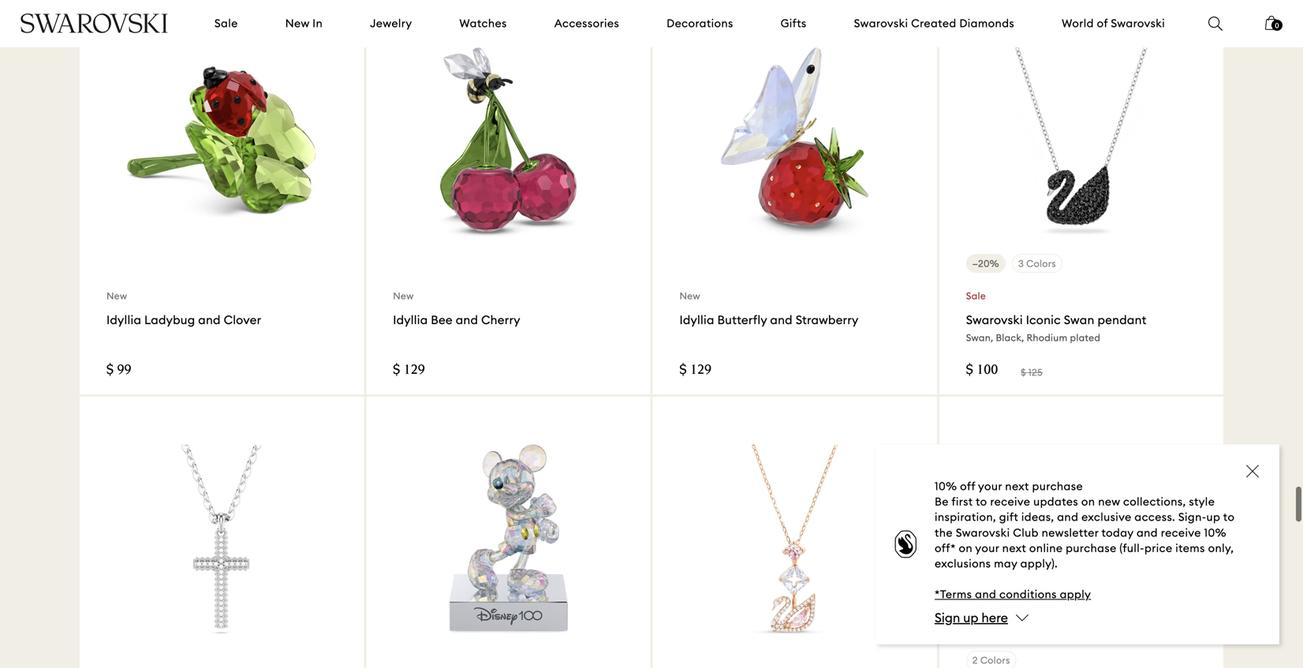 Task type: vqa. For each thing, say whether or not it's contained in the screenshot.


Task type: locate. For each thing, give the bounding box(es) containing it.
swarovski inside swarovski created diamonds link
[[854, 16, 908, 30]]

0 vertical spatial sale
[[214, 16, 238, 30]]

purchase
[[1032, 479, 1083, 493], [1066, 541, 1117, 555]]

next up gift
[[1005, 479, 1029, 493]]

plated
[[1070, 332, 1101, 344]]

rhodium
[[1027, 332, 1068, 344]]

sale link
[[214, 16, 238, 31]]

0 horizontal spatial sale
[[214, 16, 238, 30]]

$ 99
[[106, 364, 131, 378]]

accessories link
[[554, 16, 619, 31]]

idyllia for idyllia ladybug and clover
[[106, 313, 141, 328]]

watches link
[[459, 16, 507, 31]]

1 vertical spatial sale
[[966, 290, 986, 302]]

−20%
[[972, 257, 999, 269]]

black,
[[996, 332, 1024, 344]]

swarovski down inspiration,
[[956, 526, 1010, 540]]

idyllia left ladybug
[[106, 313, 141, 328]]

purchase down newsletter
[[1066, 541, 1117, 555]]

$ 129
[[393, 364, 425, 378], [680, 364, 712, 378]]

idyllia
[[106, 313, 141, 328], [393, 313, 428, 328], [680, 313, 714, 328]]

next up may on the right of page
[[1002, 541, 1026, 555]]

receive up items
[[1161, 526, 1201, 540]]

diamonds
[[960, 16, 1015, 30]]

to right first
[[976, 495, 987, 509]]

swarovski inside world of swarovski link
[[1111, 16, 1165, 30]]

0 horizontal spatial $ 129
[[393, 364, 425, 378]]

swarovski right of
[[1111, 16, 1165, 30]]

gifts
[[781, 16, 807, 30]]

2 idyllia from the left
[[393, 313, 428, 328]]

swarovski up swan,
[[966, 313, 1023, 328]]

1 vertical spatial receive
[[1161, 526, 1201, 540]]

to
[[976, 495, 987, 509], [1223, 510, 1235, 524]]

up down style
[[1207, 510, 1221, 524]]

accessories
[[554, 16, 619, 30]]

1 horizontal spatial to
[[1223, 510, 1235, 524]]

receive up gift
[[990, 495, 1030, 509]]

butterfly
[[717, 313, 767, 328]]

0
[[1275, 21, 1279, 30]]

gifts link
[[781, 16, 807, 31]]

0 horizontal spatial to
[[976, 495, 987, 509]]

new
[[285, 16, 310, 30], [106, 290, 127, 302], [393, 290, 414, 302], [680, 290, 700, 302]]

0 horizontal spatial idyllia
[[106, 313, 141, 328]]

and up newsletter
[[1057, 510, 1079, 524]]

swarovski left created
[[854, 16, 908, 30]]

your right 'off'
[[978, 479, 1002, 493]]

1 horizontal spatial on
[[1081, 495, 1095, 509]]

sign up here link
[[935, 610, 1008, 626]]

jewelry link
[[370, 16, 412, 31]]

10% up the be
[[935, 479, 957, 493]]

1 horizontal spatial receive
[[1161, 526, 1201, 540]]

inspiration,
[[935, 510, 996, 524]]

0 vertical spatial to
[[976, 495, 987, 509]]

idyllia left butterfly
[[680, 313, 714, 328]]

0 vertical spatial next
[[1005, 479, 1029, 493]]

up right sign
[[963, 610, 979, 626]]

2 colors link
[[939, 397, 1224, 668]]

on up exclusions
[[959, 541, 973, 555]]

idyllia butterfly and strawberry
[[680, 313, 859, 328]]

up
[[1207, 510, 1221, 524], [963, 610, 979, 626]]

purchase up updates
[[1032, 479, 1083, 493]]

bee
[[431, 313, 453, 328]]

0 link
[[1265, 14, 1283, 41]]

on left new at the bottom right of page
[[1081, 495, 1095, 509]]

style
[[1189, 495, 1215, 509]]

online
[[1029, 541, 1063, 555]]

swan,
[[966, 332, 993, 344]]

gift
[[999, 510, 1019, 524]]

3 idyllia from the left
[[680, 313, 714, 328]]

only,
[[1208, 541, 1234, 555]]

your
[[978, 479, 1002, 493], [975, 541, 999, 555]]

be
[[935, 495, 949, 509]]

1 horizontal spatial 10%
[[1204, 526, 1227, 540]]

club
[[1013, 526, 1039, 540]]

sign
[[935, 610, 960, 626]]

on
[[1081, 495, 1095, 509], [959, 541, 973, 555]]

10% off your next purchase be first to receive updates on new collections, style inspiration, gift ideas, and exclusive access. sign-up to the swarovski club newsletter today and receive 10% off* on your next online purchase (full-price items only, exclusions may apply).
[[935, 479, 1235, 571]]

sale
[[214, 16, 238, 30], [966, 290, 986, 302]]

*terms and conditions apply
[[935, 587, 1091, 602]]

items
[[1176, 541, 1205, 555]]

idyllia left bee
[[393, 313, 428, 328]]

0 vertical spatial receive
[[990, 495, 1030, 509]]

2 horizontal spatial idyllia
[[680, 313, 714, 328]]

first
[[952, 495, 973, 509]]

ladybug
[[144, 313, 195, 328]]

0 horizontal spatial on
[[959, 541, 973, 555]]

receive
[[990, 495, 1030, 509], [1161, 526, 1201, 540]]

new
[[1098, 495, 1120, 509]]

swarovski
[[854, 16, 908, 30], [1111, 16, 1165, 30], [966, 313, 1023, 328], [956, 526, 1010, 540]]

updates
[[1033, 495, 1078, 509]]

1 vertical spatial up
[[963, 610, 979, 626]]

next
[[1005, 479, 1029, 493], [1002, 541, 1026, 555]]

0 horizontal spatial 10%
[[935, 479, 957, 493]]

1 vertical spatial your
[[975, 541, 999, 555]]

10% up only,
[[1204, 526, 1227, 540]]

1 horizontal spatial up
[[1207, 510, 1221, 524]]

to up only,
[[1223, 510, 1235, 524]]

1 $ 129 from the left
[[393, 364, 425, 378]]

apply
[[1060, 587, 1091, 602]]

sale down −20%
[[966, 290, 986, 302]]

of
[[1097, 16, 1108, 30]]

apply).
[[1021, 557, 1058, 571]]

created
[[911, 16, 957, 30]]

and left clover at the left
[[198, 313, 221, 328]]

conditions
[[999, 587, 1057, 602]]

and right butterfly
[[770, 313, 793, 328]]

1 horizontal spatial sale
[[966, 290, 986, 302]]

10%
[[935, 479, 957, 493], [1204, 526, 1227, 540]]

your up may on the right of page
[[975, 541, 999, 555]]

1 horizontal spatial idyllia
[[393, 313, 428, 328]]

1 vertical spatial on
[[959, 541, 973, 555]]

and right bee
[[456, 313, 478, 328]]

new in link
[[285, 16, 323, 31]]

sale left new in
[[214, 16, 238, 30]]

new for idyllia ladybug and clover
[[106, 290, 127, 302]]

off*
[[935, 541, 956, 555]]

1 horizontal spatial $ 129
[[680, 364, 712, 378]]

and
[[198, 313, 221, 328], [456, 313, 478, 328], [770, 313, 793, 328], [1057, 510, 1079, 524], [1137, 526, 1158, 540], [975, 587, 997, 602]]

1 idyllia from the left
[[106, 313, 141, 328]]

0 vertical spatial up
[[1207, 510, 1221, 524]]

2 $ 129 from the left
[[680, 364, 712, 378]]



Task type: describe. For each thing, give the bounding box(es) containing it.
collections,
[[1123, 495, 1186, 509]]

and up here
[[975, 587, 997, 602]]

off
[[960, 479, 976, 493]]

exclusive
[[1082, 510, 1132, 524]]

exclusions
[[935, 557, 991, 571]]

0 horizontal spatial up
[[963, 610, 979, 626]]

swarovski created diamonds link
[[854, 16, 1015, 31]]

here
[[982, 610, 1008, 626]]

sign-
[[1178, 510, 1207, 524]]

the
[[935, 526, 953, 540]]

0 vertical spatial purchase
[[1032, 479, 1083, 493]]

1 vertical spatial 10%
[[1204, 526, 1227, 540]]

0 vertical spatial on
[[1081, 495, 1095, 509]]

strawberry
[[796, 313, 859, 328]]

today
[[1102, 526, 1134, 540]]

2 colors
[[972, 654, 1010, 666]]

$ 100
[[966, 364, 998, 378]]

swarovski created diamonds
[[854, 16, 1015, 30]]

idyllia for idyllia bee and cherry
[[393, 313, 428, 328]]

0 vertical spatial 10%
[[935, 479, 957, 493]]

in
[[313, 16, 323, 30]]

decorations
[[667, 16, 733, 30]]

cherry
[[481, 313, 520, 328]]

3 colors
[[1018, 257, 1056, 269]]

new for idyllia bee and cherry
[[393, 290, 414, 302]]

0 vertical spatial your
[[978, 479, 1002, 493]]

and down access.
[[1137, 526, 1158, 540]]

$ 129 for idyllia butterfly and strawberry
[[680, 364, 712, 378]]

cart-mobile image image
[[1265, 16, 1278, 30]]

1 vertical spatial purchase
[[1066, 541, 1117, 555]]

$ 129 for idyllia bee and cherry
[[393, 364, 425, 378]]

iconic
[[1026, 313, 1061, 328]]

swarovski inside swarovski iconic swan pendant swan, black, rhodium plated
[[966, 313, 1023, 328]]

1 vertical spatial to
[[1223, 510, 1235, 524]]

ideas,
[[1021, 510, 1054, 524]]

swarovski image
[[20, 13, 169, 33]]

1 vertical spatial next
[[1002, 541, 1026, 555]]

up inside 10% off your next purchase be first to receive updates on new collections, style inspiration, gift ideas, and exclusive access. sign-up to the swarovski club newsletter today and receive 10% off* on your next online purchase (full-price items only, exclusions may apply).
[[1207, 510, 1221, 524]]

world
[[1062, 16, 1094, 30]]

swarovski iconic swan pendant swan, black, rhodium plated
[[966, 313, 1147, 344]]

sign up here
[[935, 610, 1008, 626]]

idyllia bee and cherry
[[393, 313, 520, 328]]

jewelry
[[370, 16, 412, 30]]

may
[[994, 557, 1018, 571]]

*terms and conditions apply link
[[935, 587, 1091, 602]]

swarovski inside 10% off your next purchase be first to receive updates on new collections, style inspiration, gift ideas, and exclusive access. sign-up to the swarovski club newsletter today and receive 10% off* on your next online purchase (full-price items only, exclusions may apply).
[[956, 526, 1010, 540]]

pendant
[[1098, 313, 1147, 328]]

0 horizontal spatial receive
[[990, 495, 1030, 509]]

new for idyllia butterfly and strawberry
[[680, 290, 700, 302]]

(full-
[[1120, 541, 1145, 555]]

world of swarovski link
[[1062, 16, 1165, 31]]

idyllia for idyllia butterfly and strawberry
[[680, 313, 714, 328]]

world of swarovski
[[1062, 16, 1165, 30]]

clover
[[224, 313, 261, 328]]

idyllia ladybug and clover
[[106, 313, 261, 328]]

swan
[[1064, 313, 1095, 328]]

access.
[[1135, 510, 1175, 524]]

new in
[[285, 16, 323, 30]]

decorations link
[[667, 16, 733, 31]]

*terms
[[935, 587, 972, 602]]

search image image
[[1209, 17, 1223, 31]]

$ 125
[[1021, 366, 1043, 378]]

price
[[1145, 541, 1173, 555]]

watches
[[459, 16, 507, 30]]

newsletter
[[1042, 526, 1099, 540]]



